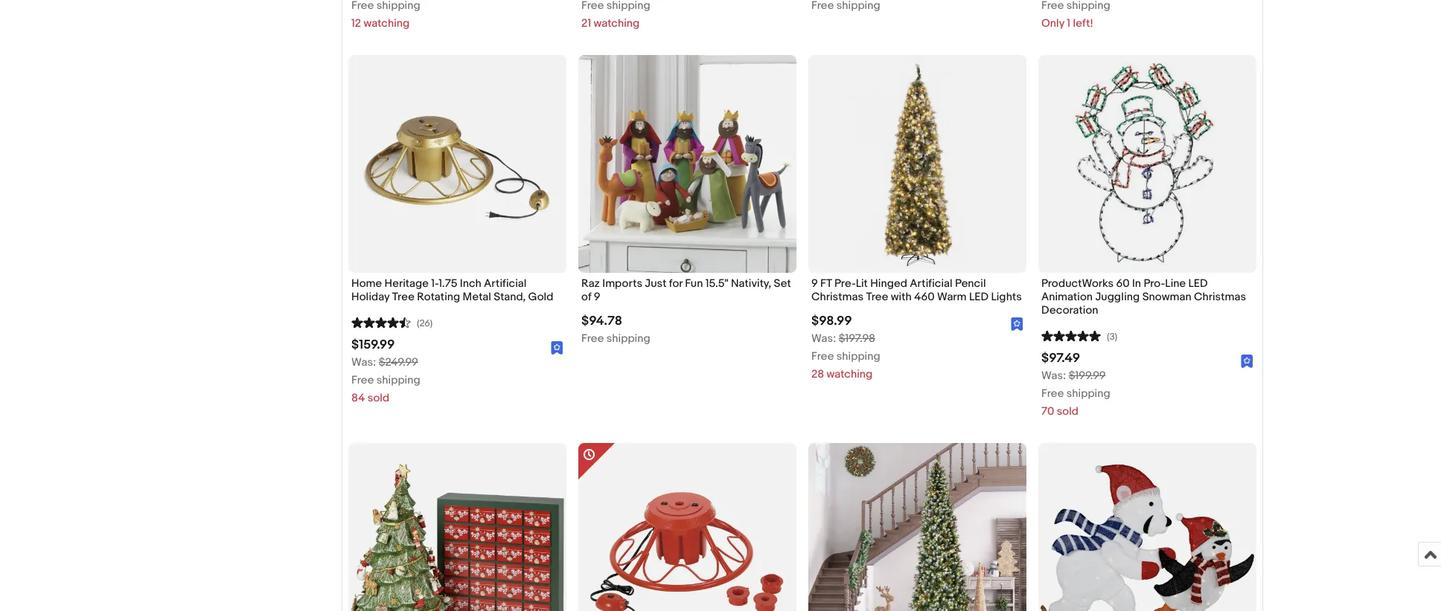 Task type: locate. For each thing, give the bounding box(es) containing it.
$159.99
[[351, 338, 395, 353]]

home heritage 1-1.75 inch artificial holiday tree rotating metal stand, gold
[[351, 277, 553, 304]]

sold inside was: $249.99 free shipping 84 sold
[[368, 391, 389, 406]]

ft
[[820, 277, 832, 291]]

was: $199.99 free shipping 70 sold
[[1041, 369, 1110, 419]]

line
[[1165, 277, 1186, 291]]

0 horizontal spatial watching
[[364, 16, 410, 30]]

free inside was: $249.99 free shipping 84 sold
[[351, 374, 374, 388]]

christmas right line
[[1194, 290, 1246, 304]]

tree up (26) link
[[392, 290, 414, 304]]

0 horizontal spatial christmas
[[811, 290, 864, 304]]

led
[[1188, 277, 1208, 291], [969, 290, 989, 304]]

9 inside 9 ft pre-lit hinged artificial pencil christmas tree with 460 warm led lights
[[811, 277, 818, 291]]

artificial inside home heritage 1-1.75 inch artificial holiday tree rotating metal stand, gold
[[484, 277, 527, 291]]

heritage
[[385, 277, 429, 291]]

shipping down $197.98
[[837, 350, 880, 364]]

in
[[1132, 277, 1141, 291]]

9
[[811, 277, 818, 291], [594, 290, 600, 304]]

1 horizontal spatial was:
[[811, 332, 836, 346]]

artificial for stand,
[[484, 277, 527, 291]]

northlight 41.25" ice skating polar bear penguin outdoor christmas decoration image
[[1038, 444, 1257, 612]]

0 horizontal spatial 9
[[594, 290, 600, 304]]

was: inside was: $199.99 free shipping 70 sold
[[1041, 369, 1066, 383]]

was: down $97.49
[[1041, 369, 1066, 383]]

2 tree from the left
[[866, 290, 888, 304]]

was: inside was: $249.99 free shipping 84 sold
[[351, 356, 376, 370]]

2 horizontal spatial was:
[[1041, 369, 1066, 383]]

free up the "70"
[[1041, 387, 1064, 401]]

0 horizontal spatial led
[[969, 290, 989, 304]]

(26) link
[[351, 316, 433, 330]]

tree
[[392, 290, 414, 304], [866, 290, 888, 304]]

juggling
[[1095, 290, 1140, 304]]

2 horizontal spatial watching
[[827, 368, 873, 382]]

shipping down $199.99
[[1067, 387, 1110, 401]]

9 left ft
[[811, 277, 818, 291]]

watching right 12
[[364, 16, 410, 30]]

free inside $94.78 free shipping
[[581, 332, 604, 346]]

free up 84
[[351, 374, 374, 388]]

[object undefined] image for $159.99
[[551, 341, 564, 355]]

1 horizontal spatial artificial
[[910, 277, 953, 291]]

shipping inside was: $199.99 free shipping 70 sold
[[1067, 387, 1110, 401]]

shipping inside was: $197.98 free shipping 28 watching
[[837, 350, 880, 364]]

watching right 21 at the top left of the page
[[594, 16, 640, 30]]

sold
[[368, 391, 389, 406], [1057, 405, 1079, 419]]

(26)
[[417, 318, 433, 330]]

free for $159.99
[[351, 374, 374, 388]]

free for $98.99
[[811, 350, 834, 364]]

sold inside was: $199.99 free shipping 70 sold
[[1057, 405, 1079, 419]]

stand,
[[494, 290, 526, 304]]

0 horizontal spatial sold
[[368, 391, 389, 406]]

21
[[581, 16, 591, 30]]

led right line
[[1188, 277, 1208, 291]]

1 artificial from the left
[[484, 277, 527, 291]]

$98.99
[[811, 314, 852, 329]]

snowman
[[1142, 290, 1192, 304]]

for
[[669, 277, 683, 291]]

1 horizontal spatial led
[[1188, 277, 1208, 291]]

free up the 28 at the bottom right of the page
[[811, 350, 834, 364]]

9 right of
[[594, 290, 600, 304]]

home heritage 1-1.75 inch artificial holiday tree rotating metal stand, gold image
[[348, 55, 566, 273]]

shipping inside was: $249.99 free shipping 84 sold
[[376, 374, 420, 388]]

was: inside was: $197.98 free shipping 28 watching
[[811, 332, 836, 346]]

christmas up $98.99
[[811, 290, 864, 304]]

was:
[[811, 332, 836, 346], [351, 356, 376, 370], [1041, 369, 1066, 383]]

sold right the "70"
[[1057, 405, 1079, 419]]

watching
[[364, 16, 410, 30], [594, 16, 640, 30], [827, 368, 873, 382]]

set
[[774, 277, 791, 291]]

pre-
[[834, 277, 856, 291]]

0 horizontal spatial was:
[[351, 356, 376, 370]]

led inside productworks 60 in pro-line led animation juggling snowman christmas decoration
[[1188, 277, 1208, 291]]

of
[[581, 290, 591, 304]]

2 christmas from the left
[[1194, 290, 1246, 304]]

was: down $98.99
[[811, 332, 836, 346]]

led right warm
[[969, 290, 989, 304]]

free down "$94.78"
[[581, 332, 604, 346]]

decoration
[[1041, 304, 1098, 318]]

was: down $159.99
[[351, 356, 376, 370]]

left!
[[1073, 16, 1094, 30]]

home heritage electric rotating stand for artificial christmas trees (open box) image
[[578, 444, 797, 612]]

1 horizontal spatial tree
[[866, 290, 888, 304]]

artificial inside 9 ft pre-lit hinged artificial pencil christmas tree with 460 warm led lights
[[910, 277, 953, 291]]

free for $97.49
[[1041, 387, 1064, 401]]

was: for $159.99
[[351, 356, 376, 370]]

gold
[[528, 290, 553, 304]]

1 horizontal spatial watching
[[594, 16, 640, 30]]

free inside was: $199.99 free shipping 70 sold
[[1041, 387, 1064, 401]]

tree inside home heritage 1-1.75 inch artificial holiday tree rotating metal stand, gold
[[392, 290, 414, 304]]

christmas
[[811, 290, 864, 304], [1194, 290, 1246, 304]]

watching for 12 watching
[[364, 16, 410, 30]]

rotating
[[417, 290, 460, 304]]

only 1 left!
[[1041, 16, 1094, 30]]

2 artificial from the left
[[910, 277, 953, 291]]

9 inside the raz imports just for fun 15.5" nativity, set of 9
[[594, 290, 600, 304]]

1 horizontal spatial 9
[[811, 277, 818, 291]]

1 horizontal spatial christmas
[[1194, 290, 1246, 304]]

1 christmas from the left
[[811, 290, 864, 304]]

shipping down "$94.78"
[[607, 332, 650, 346]]

shipping down $249.99
[[376, 374, 420, 388]]

0 horizontal spatial tree
[[392, 290, 414, 304]]

1 tree from the left
[[392, 290, 414, 304]]

free inside was: $197.98 free shipping 28 watching
[[811, 350, 834, 364]]

[object undefined] image for $97.49
[[1241, 355, 1254, 369]]

artificial
[[484, 277, 527, 291], [910, 277, 953, 291]]

[object undefined] image
[[551, 342, 564, 355], [1241, 354, 1254, 369], [1241, 355, 1254, 369]]

0 horizontal spatial artificial
[[484, 277, 527, 291]]

shipping
[[607, 332, 650, 346], [837, 350, 880, 364], [376, 374, 420, 388], [1067, 387, 1110, 401]]

sold right 84
[[368, 391, 389, 406]]

[object undefined] image
[[1011, 317, 1024, 331], [1011, 318, 1024, 331], [551, 341, 564, 355]]

watching right the 28 at the bottom right of the page
[[827, 368, 873, 382]]

holiday
[[351, 290, 390, 304]]

warm
[[937, 290, 967, 304]]

metal
[[463, 290, 491, 304]]

free
[[581, 332, 604, 346], [811, 350, 834, 364], [351, 374, 374, 388], [1041, 387, 1064, 401]]

1 horizontal spatial sold
[[1057, 405, 1079, 419]]

9 ft pre-lit hinged artificial pencil christmas tree with 460 warm led lights
[[811, 277, 1022, 304]]

$199.99
[[1069, 369, 1106, 383]]

(3) link
[[1041, 329, 1118, 343]]

led inside 9 ft pre-lit hinged artificial pencil christmas tree with 460 warm led lights
[[969, 290, 989, 304]]

villeroy & boch christmas toy's memory advent calendar 3d tree image
[[348, 444, 566, 612]]

1.75
[[439, 277, 457, 291]]

tree left with
[[866, 290, 888, 304]]



Task type: describe. For each thing, give the bounding box(es) containing it.
lit
[[856, 277, 868, 291]]

christmas inside 9 ft pre-lit hinged artificial pencil christmas tree with 460 warm led lights
[[811, 290, 864, 304]]

was: for $97.49
[[1041, 369, 1066, 383]]

imports
[[602, 277, 642, 291]]

12
[[351, 16, 361, 30]]

pencil
[[955, 277, 986, 291]]

[object undefined] image for $98.99
[[1011, 317, 1024, 331]]

productworks 60 in pro-line led animation juggling snowman christmas decoration link
[[1041, 277, 1254, 322]]

1
[[1067, 16, 1071, 30]]

inch
[[460, 277, 481, 291]]

home
[[351, 277, 382, 291]]

productworks 60 in pro-line led animation juggling snowman christmas decoration image
[[1038, 55, 1257, 273]]

shipping for $98.99
[[837, 350, 880, 364]]

shipping inside $94.78 free shipping
[[607, 332, 650, 346]]

1-
[[431, 277, 439, 291]]

60
[[1116, 277, 1130, 291]]

only
[[1041, 16, 1065, 30]]

shipping for $159.99
[[376, 374, 420, 388]]

animation
[[1041, 290, 1093, 304]]

5 out of 5 stars image
[[1041, 329, 1101, 343]]

(3)
[[1107, 331, 1118, 343]]

$94.78
[[581, 314, 622, 329]]

productworks
[[1041, 277, 1114, 291]]

productworks 60 in pro-line led animation juggling snowman christmas decoration
[[1041, 277, 1246, 318]]

raz imports just for fun 15.5" nativity, set of 9
[[581, 277, 791, 304]]

christmas inside productworks 60 in pro-line led animation juggling snowman christmas decoration
[[1194, 290, 1246, 304]]

watching for 21 watching
[[594, 16, 640, 30]]

$197.98
[[839, 332, 875, 346]]

shipping for $97.49
[[1067, 387, 1110, 401]]

pro-
[[1144, 277, 1165, 291]]

70
[[1041, 405, 1054, 419]]

[object undefined] image for $159.99
[[551, 342, 564, 355]]

fun
[[685, 277, 703, 291]]

hinged
[[870, 277, 907, 291]]

was: $249.99 free shipping 84 sold
[[351, 356, 420, 406]]

with
[[891, 290, 912, 304]]

9 ft pre-lit hinged artificial pencil christmas tree with 460 warm led lights image
[[808, 55, 1027, 273]]

460
[[914, 290, 935, 304]]

sold for $97.49
[[1057, 405, 1079, 419]]

artificial for 460
[[910, 277, 953, 291]]

raz imports just for fun 15.5" nativity, set of 9 image
[[578, 55, 797, 273]]

tree inside 9 ft pre-lit hinged artificial pencil christmas tree with 460 warm led lights
[[866, 290, 888, 304]]

12 watching
[[351, 16, 410, 30]]

9 ft pre-lit hinged artificial pencil christmas tree with 460 warm led lights link
[[811, 277, 1024, 308]]

84
[[351, 391, 365, 406]]

21 watching
[[581, 16, 640, 30]]

was: $197.98 free shipping 28 watching
[[811, 332, 880, 382]]

raz imports just for fun 15.5" nativity, set of 9 link
[[581, 277, 794, 308]]

4.5 out of 5 stars image
[[351, 316, 411, 330]]

home heritage 1-1.75 inch artificial holiday tree rotating metal stand, gold link
[[351, 277, 564, 308]]

nativity,
[[731, 277, 771, 291]]

$249.99
[[379, 356, 418, 370]]

sold for $159.99
[[368, 391, 389, 406]]

$97.49
[[1041, 351, 1080, 366]]

lights
[[991, 290, 1022, 304]]

raz
[[581, 277, 600, 291]]

15.5"
[[706, 277, 728, 291]]

just
[[645, 277, 667, 291]]

was: for $98.99
[[811, 332, 836, 346]]

9 ft pre-lit christmas tree white snow flocked holiday decoration w/ led lights image
[[808, 444, 1027, 612]]

28
[[811, 368, 824, 382]]

watching inside was: $197.98 free shipping 28 watching
[[827, 368, 873, 382]]

$94.78 free shipping
[[581, 314, 650, 346]]



Task type: vqa. For each thing, say whether or not it's contained in the screenshot.
WAS: $249.99 FREE SHIPPING 84 SOLD
yes



